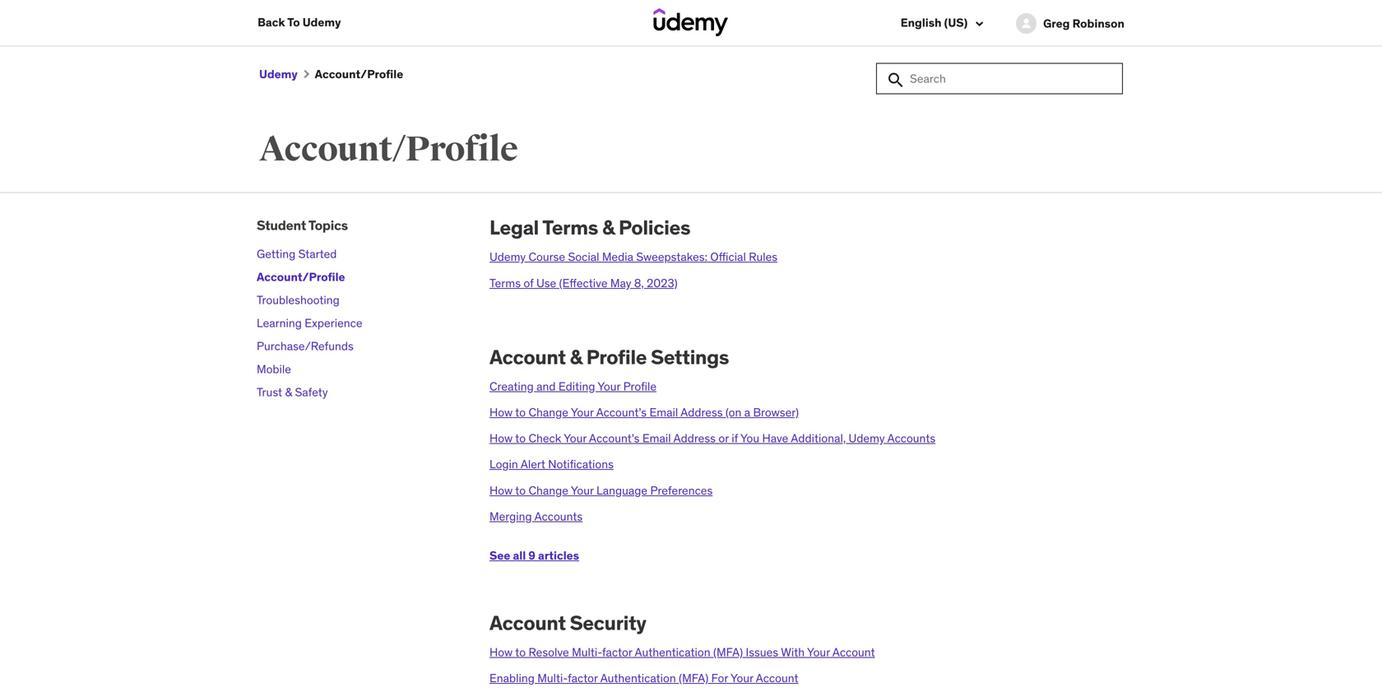 Task type: locate. For each thing, give the bounding box(es) containing it.
(mfa) left for
[[679, 671, 709, 686]]

your right with
[[807, 645, 830, 660]]

check
[[529, 431, 562, 446]]

profile up editing
[[587, 345, 647, 369]]

0 vertical spatial &
[[602, 215, 615, 240]]

to left check
[[515, 431, 526, 446]]

official
[[711, 250, 746, 264]]

to for how to resolve multi-factor authentication (mfa) issues with your account
[[515, 645, 526, 660]]

1 horizontal spatial factor
[[602, 645, 632, 660]]

multi- down "account security"
[[572, 645, 602, 660]]

0 vertical spatial address
[[681, 405, 723, 420]]

2 how from the top
[[490, 431, 513, 446]]

creating and editing your profile link
[[490, 379, 657, 394]]

0 vertical spatial email
[[650, 405, 678, 420]]

address for or
[[674, 431, 716, 446]]

email up how to check your account's email address or if you have additional, udemy accounts link
[[650, 405, 678, 420]]

learning experience link
[[257, 316, 363, 330]]

udemy right "additional,"
[[849, 431, 885, 446]]

authentication down how to resolve multi-factor authentication (mfa) issues with your account
[[601, 671, 676, 686]]

none search field inside account/profile main content
[[877, 63, 1123, 94]]

0 horizontal spatial &
[[285, 385, 292, 399]]

how down creating
[[490, 405, 513, 420]]

1 vertical spatial &
[[570, 345, 583, 369]]

0 horizontal spatial terms
[[490, 276, 521, 290]]

1 vertical spatial accounts
[[535, 509, 583, 524]]

see
[[490, 548, 511, 563]]

account security
[[490, 611, 647, 635]]

3 how from the top
[[490, 483, 513, 498]]

your down account & profile settings link
[[598, 379, 621, 394]]

how to change your language  preferences
[[490, 483, 713, 498]]

purchase/refunds link
[[257, 339, 354, 353]]

or
[[719, 431, 729, 446]]

to down creating
[[515, 405, 526, 420]]

change down login alert notifications link
[[529, 483, 569, 498]]

2 to from the top
[[515, 431, 526, 446]]

(mfa)
[[714, 645, 743, 660], [679, 671, 709, 686]]

account's
[[596, 405, 647, 420], [589, 431, 640, 446]]

legal
[[490, 215, 539, 240]]

your up notifications on the left
[[564, 431, 587, 446]]

account up resolve
[[490, 611, 566, 635]]

additional,
[[791, 431, 846, 446]]

udemy course social media  sweepstakes: official rules link
[[490, 250, 778, 264]]

your down notifications on the left
[[571, 483, 594, 498]]

multi- down resolve
[[538, 671, 568, 686]]

(effective
[[559, 276, 608, 290]]

1 vertical spatial account/profile
[[259, 128, 518, 171]]

0 horizontal spatial accounts
[[535, 509, 583, 524]]

0 horizontal spatial multi-
[[538, 671, 568, 686]]

change down and
[[529, 405, 569, 420]]

how for how to change your language  preferences
[[490, 483, 513, 498]]

account right with
[[833, 645, 875, 660]]

security
[[570, 611, 647, 635]]

how to check your account's email address or if you have additional, udemy accounts
[[490, 431, 936, 446]]

how up enabling
[[490, 645, 513, 660]]

1 change from the top
[[529, 405, 569, 420]]

address left or
[[674, 431, 716, 446]]

address for (on
[[681, 405, 723, 420]]

2 change from the top
[[529, 483, 569, 498]]

1 vertical spatial profile
[[624, 379, 657, 394]]

&
[[602, 215, 615, 240], [570, 345, 583, 369], [285, 385, 292, 399]]

1 how from the top
[[490, 405, 513, 420]]

email
[[650, 405, 678, 420], [643, 431, 671, 446]]

0 horizontal spatial (mfa)
[[679, 671, 709, 686]]

to
[[287, 15, 300, 30]]

2023)
[[647, 276, 678, 290]]

4 how from the top
[[490, 645, 513, 660]]

1 vertical spatial email
[[643, 431, 671, 446]]

multi-
[[572, 645, 602, 660], [538, 671, 568, 686]]

profile
[[587, 345, 647, 369], [624, 379, 657, 394]]

address
[[681, 405, 723, 420], [674, 431, 716, 446]]

& right trust on the bottom
[[285, 385, 292, 399]]

(mfa) up for
[[714, 645, 743, 660]]

account's down creating and editing your profile
[[596, 405, 647, 420]]

troubleshooting link
[[257, 292, 340, 307]]

None search field
[[877, 63, 1123, 94]]

factor down the 'security'
[[602, 645, 632, 660]]

change
[[529, 405, 569, 420], [529, 483, 569, 498]]

1 vertical spatial factor
[[568, 671, 598, 686]]

1 horizontal spatial multi-
[[572, 645, 602, 660]]

& up editing
[[570, 345, 583, 369]]

to up enabling
[[515, 645, 526, 660]]

robinson
[[1073, 16, 1125, 31]]

login alert notifications link
[[490, 457, 614, 472]]

0 vertical spatial (mfa)
[[714, 645, 743, 660]]

creating
[[490, 379, 534, 394]]

authentication up enabling multi-factor authentication (mfa) for your account
[[635, 645, 711, 660]]

how up login
[[490, 431, 513, 446]]

0 vertical spatial account's
[[596, 405, 647, 420]]

2 vertical spatial &
[[285, 385, 292, 399]]

account & profile settings link
[[490, 345, 729, 369]]

terms
[[543, 215, 598, 240], [490, 276, 521, 290]]

email for (on
[[650, 405, 678, 420]]

2 vertical spatial account/profile
[[257, 269, 345, 284]]

terms left of
[[490, 276, 521, 290]]

enabling multi-factor authentication (mfa) for your account link
[[490, 671, 799, 686]]

authentication
[[635, 645, 711, 660], [601, 671, 676, 686]]

3 to from the top
[[515, 483, 526, 498]]

udemy down legal
[[490, 250, 526, 264]]

0 vertical spatial terms
[[543, 215, 598, 240]]

student
[[257, 217, 306, 234]]

how to check your account's email address or if you have additional, udemy accounts link
[[490, 431, 936, 446]]

udemy right 'to'
[[303, 15, 341, 30]]

to for how to change your language  preferences
[[515, 483, 526, 498]]

legal terms & policies link
[[490, 215, 691, 240]]

udemy
[[303, 15, 341, 30], [259, 67, 298, 82], [490, 250, 526, 264], [849, 431, 885, 446]]

0 vertical spatial accounts
[[888, 431, 936, 446]]

1 vertical spatial account's
[[589, 431, 640, 446]]

how to change your account's email address (on a browser) link
[[490, 405, 799, 420]]

factor
[[602, 645, 632, 660], [568, 671, 598, 686]]

0 vertical spatial authentication
[[635, 645, 711, 660]]

to
[[515, 405, 526, 420], [515, 431, 526, 446], [515, 483, 526, 498], [515, 645, 526, 660]]

account
[[490, 345, 566, 369], [490, 611, 566, 635], [833, 645, 875, 660], [756, 671, 799, 686]]

back to udemy
[[258, 15, 341, 30]]

a
[[745, 405, 751, 420]]

1 to from the top
[[515, 405, 526, 420]]

getting
[[257, 246, 296, 261]]

how to change your language  preferences link
[[490, 483, 713, 498]]

merging
[[490, 509, 532, 524]]

factor down resolve
[[568, 671, 598, 686]]

0 horizontal spatial factor
[[568, 671, 598, 686]]

experience
[[305, 316, 363, 330]]

4 to from the top
[[515, 645, 526, 660]]

account/profile
[[313, 67, 403, 82], [259, 128, 518, 171], [257, 269, 345, 284]]

your
[[598, 379, 621, 394], [571, 405, 594, 420], [564, 431, 587, 446], [571, 483, 594, 498], [807, 645, 830, 660], [731, 671, 754, 686]]

legal terms & policies
[[490, 215, 691, 240]]

0 vertical spatial change
[[529, 405, 569, 420]]

your for how to change your language  preferences
[[571, 483, 594, 498]]

terms up "social"
[[543, 215, 598, 240]]

account down issues
[[756, 671, 799, 686]]

your down editing
[[571, 405, 594, 420]]

email down how to change your account's email address (on a browser) link
[[643, 431, 671, 446]]

how for how to check your account's email address or if you have additional, udemy accounts
[[490, 431, 513, 446]]

to up merging
[[515, 483, 526, 498]]

0 vertical spatial multi-
[[572, 645, 602, 660]]

account's down how to change your account's email address (on a browser)
[[589, 431, 640, 446]]

& up media
[[602, 215, 615, 240]]

8,
[[634, 276, 644, 290]]

your for how to change your account's email address (on a browser)
[[571, 405, 594, 420]]

1 vertical spatial change
[[529, 483, 569, 498]]

1 vertical spatial address
[[674, 431, 716, 446]]

udemy course social media  sweepstakes: official rules
[[490, 250, 778, 264]]

profile up how to change your account's email address (on a browser)
[[624, 379, 657, 394]]

for
[[712, 671, 728, 686]]

accounts
[[888, 431, 936, 446], [535, 509, 583, 524]]

address up how to check your account's email address or if you have additional, udemy accounts link
[[681, 405, 723, 420]]

how down login
[[490, 483, 513, 498]]



Task type: vqa. For each thing, say whether or not it's contained in the screenshot.
the topmost Authentication
yes



Task type: describe. For each thing, give the bounding box(es) containing it.
how to change your account's email address (on a browser)
[[490, 405, 799, 420]]

have
[[763, 431, 789, 446]]

learning
[[257, 316, 302, 330]]

getting started link
[[257, 246, 337, 261]]

mobile link
[[257, 362, 291, 376]]

login alert notifications
[[490, 457, 614, 472]]

safety
[[295, 385, 328, 399]]

enabling multi-factor authentication (mfa) for your account
[[490, 671, 799, 686]]

to for how to change your account's email address (on a browser)
[[515, 405, 526, 420]]

if
[[732, 431, 738, 446]]

creating and editing your profile
[[490, 379, 657, 394]]

policies
[[619, 215, 691, 240]]

0 vertical spatial account/profile
[[313, 67, 403, 82]]

change for account's
[[529, 405, 569, 420]]

account's for change
[[596, 405, 647, 420]]

greg robinson image
[[1016, 13, 1037, 34]]

1 horizontal spatial terms
[[543, 215, 598, 240]]

see all 9 articles
[[490, 548, 579, 563]]

notifications
[[548, 457, 614, 472]]

browser)
[[753, 405, 799, 420]]

rules
[[749, 250, 778, 264]]

2 horizontal spatial &
[[602, 215, 615, 240]]

issues
[[746, 645, 779, 660]]

see all 9 articles link
[[490, 548, 1115, 564]]

1 horizontal spatial (mfa)
[[714, 645, 743, 660]]

greg robinson
[[1044, 16, 1125, 31]]

trust & safety link
[[257, 385, 328, 399]]

udemy link
[[259, 67, 298, 82]]

terms of use (effective may 8, 2023)
[[490, 276, 678, 290]]

language
[[597, 483, 648, 498]]

with
[[781, 645, 805, 660]]

1 horizontal spatial accounts
[[888, 431, 936, 446]]

preferences
[[651, 483, 713, 498]]

trust
[[257, 385, 282, 399]]

account/profile inside the getting started account/profile troubleshooting learning experience purchase/refunds mobile trust & safety
[[257, 269, 345, 284]]

english (us) link
[[901, 15, 983, 32]]

1 vertical spatial (mfa)
[[679, 671, 709, 686]]

to for how to check your account's email address or if you have additional, udemy accounts
[[515, 431, 526, 446]]

0 vertical spatial factor
[[602, 645, 632, 660]]

account & profile settings
[[490, 345, 729, 369]]

back to udemy link
[[258, 0, 341, 45]]

enabling
[[490, 671, 535, 686]]

merging accounts link
[[490, 509, 583, 524]]

1 vertical spatial authentication
[[601, 671, 676, 686]]

you
[[741, 431, 760, 446]]

how for how to resolve multi-factor authentication (mfa) issues with your account
[[490, 645, 513, 660]]

(us)
[[945, 15, 968, 30]]

topics
[[309, 217, 348, 234]]

articles
[[538, 548, 579, 563]]

settings
[[651, 345, 729, 369]]

troubleshooting
[[257, 292, 340, 307]]

sweepstakes:
[[636, 250, 708, 264]]

9
[[529, 548, 536, 563]]

getting started account/profile troubleshooting learning experience purchase/refunds mobile trust & safety
[[257, 246, 363, 399]]

greg
[[1044, 16, 1070, 31]]

social
[[568, 250, 600, 264]]

your for creating and editing your profile
[[598, 379, 621, 394]]

started
[[298, 246, 337, 261]]

editing
[[559, 379, 595, 394]]

how for how to change your account's email address (on a browser)
[[490, 405, 513, 420]]

alert
[[521, 457, 546, 472]]

and
[[537, 379, 556, 394]]

login
[[490, 457, 518, 472]]

back
[[258, 15, 285, 30]]

student topics
[[257, 217, 348, 234]]

account up creating
[[490, 345, 566, 369]]

udemy down "back" on the top
[[259, 67, 298, 82]]

use
[[537, 276, 557, 290]]

course
[[529, 250, 565, 264]]

english (us)
[[901, 15, 971, 30]]

merging accounts
[[490, 509, 583, 524]]

account/profile main content
[[0, 46, 1383, 697]]

media
[[602, 250, 634, 264]]

Search search field
[[877, 63, 1123, 94]]

1 vertical spatial terms
[[490, 276, 521, 290]]

1 horizontal spatial &
[[570, 345, 583, 369]]

(on
[[726, 405, 742, 420]]

purchase/refunds
[[257, 339, 354, 353]]

0 vertical spatial profile
[[587, 345, 647, 369]]

resolve
[[529, 645, 569, 660]]

how to resolve multi-factor authentication (mfa) issues with your account link
[[490, 645, 875, 660]]

your right for
[[731, 671, 754, 686]]

1 vertical spatial multi-
[[538, 671, 568, 686]]

all
[[513, 548, 526, 563]]

account/profile link
[[257, 269, 345, 284]]

terms of use (effective may 8, 2023) link
[[490, 276, 678, 290]]

email for or
[[643, 431, 671, 446]]

may
[[611, 276, 632, 290]]

your for how to check your account's email address or if you have additional, udemy accounts
[[564, 431, 587, 446]]

mobile
[[257, 362, 291, 376]]

english
[[901, 15, 942, 30]]

& inside the getting started account/profile troubleshooting learning experience purchase/refunds mobile trust & safety
[[285, 385, 292, 399]]

of
[[524, 276, 534, 290]]

change for language
[[529, 483, 569, 498]]

account's for check
[[589, 431, 640, 446]]

account security link
[[490, 611, 647, 635]]

how to resolve multi-factor authentication (mfa) issues with your account
[[490, 645, 875, 660]]



